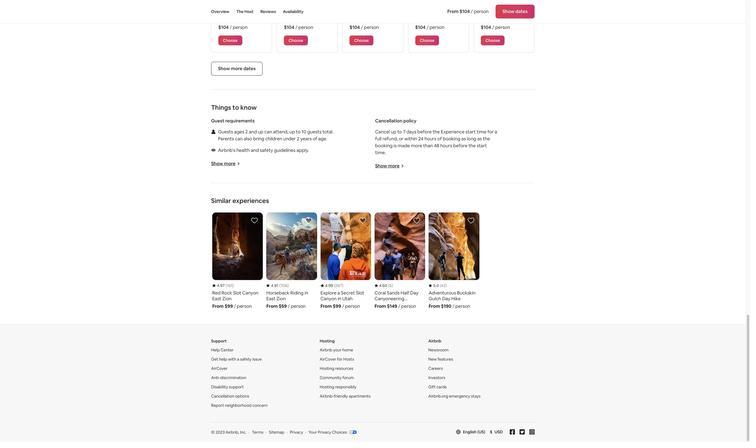 Task type: vqa. For each thing, say whether or not it's contained in the screenshot.


Task type: locate. For each thing, give the bounding box(es) containing it.
for inside 'cancel up to 7 days before the experience start time for a full refund, or within 24 hours of booking as long as the booking is made more than 48 hours before the start time.'
[[488, 129, 494, 135]]

guests
[[307, 129, 322, 135]]

0 horizontal spatial show more
[[211, 161, 235, 167]]

2 horizontal spatial book for a private group
[[415, 9, 461, 14]]

your
[[333, 347, 342, 353]]

rating 4.97 out of 5; 161 reviews image
[[212, 283, 234, 288]]

show more for the show more link
[[375, 163, 400, 169]]

hosting
[[320, 338, 335, 344], [320, 366, 334, 371], [320, 384, 334, 390]]

©
[[211, 430, 215, 435]]

hosting for hosting
[[320, 338, 335, 344]]

0 vertical spatial and
[[249, 129, 257, 135]]

navigate to instagram image
[[529, 429, 535, 435]]

0 horizontal spatial booking
[[375, 143, 393, 149]]

1 ) from the left
[[233, 283, 234, 288]]

1 vertical spatial the
[[483, 136, 490, 142]]

aircover up anti-
[[211, 366, 228, 371]]

) inside adventurous buckskin gulch day hike group
[[446, 283, 447, 288]]

discrimination
[[220, 375, 246, 380]]

from for 5.0 ( 42 )
[[429, 303, 440, 309]]

) for 5.0 ( 42 )
[[446, 283, 447, 288]]

© 2023 airbnb, inc.
[[211, 430, 246, 435]]

policy
[[403, 118, 416, 124]]

0 vertical spatial cancellation
[[375, 118, 402, 124]]

4 ( from the left
[[388, 283, 389, 288]]

save this experience image inside the red rock slot canyon east zion group
[[251, 217, 258, 224]]

4 ) from the left
[[392, 283, 393, 288]]

2 of from the left
[[437, 136, 442, 142]]

your privacy choices link
[[309, 430, 357, 435]]

investors
[[428, 375, 445, 380]]

2 up from the left
[[289, 129, 295, 135]]

0 horizontal spatial airbnb
[[320, 347, 332, 353]]

show more dates
[[218, 66, 256, 72]]

) right 4.99
[[342, 283, 343, 288]]

person
[[474, 8, 489, 14], [233, 24, 248, 30], [298, 24, 313, 30], [364, 24, 379, 30], [430, 24, 444, 30], [495, 24, 510, 30], [237, 303, 252, 309], [291, 303, 306, 309], [345, 303, 360, 309], [401, 303, 416, 309], [455, 303, 470, 309]]

2 book for a private group link from the left
[[284, 9, 330, 14]]

1 horizontal spatial save this experience image
[[413, 217, 420, 224]]

report
[[211, 403, 224, 408]]

save this experience image for from $59 / person
[[305, 217, 312, 224]]

0 vertical spatial hours
[[425, 136, 436, 142]]

from $99 / person down 267
[[321, 303, 360, 309]]

161
[[227, 283, 233, 288]]

privacy
[[290, 430, 303, 435], [318, 430, 331, 435]]

of
[[313, 136, 317, 142], [437, 136, 442, 142]]

and up "also"
[[249, 129, 257, 135]]

( inside adventurous buckskin gulch day hike group
[[440, 283, 441, 288]]

safety down children
[[260, 147, 273, 153]]

up inside 'cancel up to 7 days before the experience start time for a full refund, or within 24 hours of booking as long as the booking is made more than 48 hours before the start time.'
[[391, 129, 396, 135]]

2 save this experience image from the left
[[413, 217, 420, 224]]

show
[[503, 8, 514, 14], [218, 66, 230, 72], [211, 161, 223, 167], [375, 163, 387, 169]]

$99 for 161
[[225, 303, 233, 309]]

1 vertical spatial hosting
[[320, 366, 334, 371]]

5 ( from the left
[[440, 283, 441, 288]]

hosting responsibly
[[320, 384, 356, 390]]

as left long
[[461, 136, 466, 142]]

rating 4.60 out of 5; 5 reviews image
[[375, 283, 393, 288]]

guest
[[211, 118, 224, 124]]

1 ( from the left
[[226, 283, 227, 288]]

0 horizontal spatial aircover
[[211, 366, 228, 371]]

show more down airbnb's
[[211, 161, 235, 167]]

issue
[[253, 357, 262, 362]]

2 left years at the top of the page
[[297, 136, 299, 142]]

rating 4.91 out of 5; 706 reviews image
[[266, 283, 289, 288]]

( for 42
[[440, 283, 441, 288]]

2 vertical spatial the
[[469, 143, 476, 149]]

aircover down airbnb your home at the bottom of page
[[320, 357, 336, 362]]

long
[[467, 136, 476, 142]]

from $99 / person inside the red rock slot canyon east zion group
[[212, 303, 252, 309]]

airbnb your home
[[320, 347, 353, 353]]

show more down time.
[[375, 163, 400, 169]]

1 book from the left
[[218, 9, 228, 14]]

$99 down the 161
[[225, 303, 233, 309]]

stays
[[471, 394, 481, 399]]

airbnb for airbnb
[[428, 338, 441, 344]]

0 vertical spatial dates
[[515, 8, 528, 14]]

( right 4.91
[[279, 283, 281, 288]]

1 horizontal spatial as
[[477, 136, 482, 142]]

10:00 am–12:00 pm book for a private group
[[481, 3, 527, 14]]

can down ages
[[235, 136, 243, 142]]

guidelines
[[274, 147, 295, 153]]

1 horizontal spatial dates
[[515, 8, 528, 14]]

1 horizontal spatial before
[[453, 143, 468, 149]]

can up children
[[264, 129, 272, 135]]

48
[[434, 143, 439, 149]]

( inside the coral sands half day canyoneering adventure group
[[388, 283, 389, 288]]

guests ages 2 and up can attend, up to 10 guests total. parents can also bring children under 2 years of age.
[[218, 129, 334, 142]]

airbnb.org emergency stays link
[[428, 394, 481, 399]]

) for 4.91 ( 706 )
[[287, 283, 289, 288]]

person inside horseback riding in east zion group
[[291, 303, 306, 309]]

adventurous buckskin gulch day hike group
[[429, 213, 479, 309]]

careers
[[428, 366, 443, 371]]

1 horizontal spatial booking
[[443, 136, 460, 142]]

1 vertical spatial booking
[[375, 143, 393, 149]]

2 hosting from the top
[[320, 366, 334, 371]]

2 group from the left
[[318, 9, 330, 14]]

2 up "also"
[[245, 129, 248, 135]]

2 horizontal spatial the
[[483, 136, 490, 142]]

hosting up airbnb your home link
[[320, 338, 335, 344]]

) right '4.60' at the bottom
[[392, 283, 393, 288]]

1 vertical spatial cancellation
[[211, 394, 234, 399]]

is
[[394, 143, 397, 149]]

2 from $99 / person from the left
[[321, 303, 360, 309]]

neighborhood
[[225, 403, 251, 408]]

) right 5.0
[[446, 283, 447, 288]]

(
[[226, 283, 227, 288], [279, 283, 281, 288], [334, 283, 335, 288], [388, 283, 389, 288], [440, 283, 441, 288]]

$99 for 267
[[333, 303, 341, 309]]

/ inside adventurous buckskin gulch day hike group
[[452, 303, 454, 309]]

1 horizontal spatial 2
[[297, 136, 299, 142]]

of inside 'cancel up to 7 days before the experience start time for a full refund, or within 24 hours of booking as long as the booking is made more than 48 hours before the start time.'
[[437, 136, 442, 142]]

from inside the coral sands half day canyoneering adventure group
[[375, 303, 386, 309]]

/ inside the coral sands half day canyoneering adventure group
[[398, 303, 400, 309]]

1 horizontal spatial hours
[[440, 143, 452, 149]]

1 horizontal spatial up
[[289, 129, 295, 135]]

4.97 ( 161 )
[[217, 283, 234, 288]]

3 save this experience image from the left
[[468, 217, 474, 224]]

( right 5.0
[[440, 283, 441, 288]]

airbnb,
[[226, 430, 239, 435]]

( inside the red rock slot canyon east zion group
[[226, 283, 227, 288]]

show more dates link
[[211, 62, 263, 76]]

sitemap link
[[269, 430, 284, 435]]

0 horizontal spatial of
[[313, 136, 317, 142]]

1 hosting from the top
[[320, 338, 335, 344]]

book for a private group
[[218, 9, 264, 14], [284, 9, 330, 14], [415, 9, 461, 14]]

0 horizontal spatial from $99 / person
[[212, 303, 252, 309]]

the
[[236, 9, 244, 14]]

2 privacy from the left
[[318, 430, 331, 435]]

0 horizontal spatial save this experience image
[[359, 217, 366, 224]]

save this experience image for from $99 / person
[[359, 217, 366, 224]]

1 horizontal spatial $99
[[333, 303, 341, 309]]

hosting up "airbnb-"
[[320, 384, 334, 390]]

airbnb up newsroom
[[428, 338, 441, 344]]

0 horizontal spatial 2
[[245, 129, 248, 135]]

more inside show more dates 'link'
[[231, 66, 242, 72]]

requirements
[[225, 118, 255, 124]]

and
[[249, 129, 257, 135], [251, 147, 259, 153]]

( for 5
[[388, 283, 389, 288]]

1 save this experience image from the left
[[251, 217, 258, 224]]

to left know on the left
[[232, 103, 239, 111]]

support
[[229, 384, 244, 390]]

safety left issue
[[240, 357, 252, 362]]

24
[[418, 136, 424, 142]]

10
[[302, 129, 306, 135]]

a
[[235, 9, 238, 14], [301, 9, 303, 14], [432, 9, 435, 14], [498, 9, 500, 14], [495, 129, 497, 135], [237, 357, 239, 362]]

airbnb.org emergency stays
[[428, 394, 481, 399]]

aircover for aircover link
[[211, 366, 228, 371]]

hosting responsibly link
[[320, 384, 356, 390]]

for inside the 10:00 am–12:00 pm book for a private group
[[491, 9, 497, 14]]

3 up from the left
[[391, 129, 396, 135]]

4 $104 / person from the left
[[415, 24, 444, 30]]

3 hosting from the top
[[320, 384, 334, 390]]

hosting for hosting resources
[[320, 366, 334, 371]]

1 as from the left
[[461, 136, 466, 142]]

1 horizontal spatial safety
[[260, 147, 273, 153]]

1 horizontal spatial to
[[296, 129, 301, 135]]

3 book from the left
[[415, 9, 425, 14]]

community
[[320, 375, 342, 380]]

and right health
[[251, 147, 259, 153]]

0 horizontal spatial $99
[[225, 303, 233, 309]]

( inside explore a secret slot canyon in utah group
[[334, 283, 335, 288]]

10:00
[[481, 3, 491, 8]]

3 ( from the left
[[334, 283, 335, 288]]

4 private from the left
[[501, 9, 514, 14]]

hours up than
[[425, 136, 436, 142]]

a inside the 10:00 am–12:00 pm book for a private group
[[498, 9, 500, 14]]

2 $104 / person from the left
[[284, 24, 313, 30]]

5 $104 / person from the left
[[481, 24, 510, 30]]

of up 48
[[437, 136, 442, 142]]

time.
[[375, 150, 386, 156]]

5 ) from the left
[[446, 283, 447, 288]]

save this experience image for from $190 / person
[[468, 217, 474, 224]]

1 up from the left
[[258, 129, 263, 135]]

0 horizontal spatial cancellation
[[211, 394, 234, 399]]

start up long
[[466, 129, 476, 135]]

hosts
[[343, 357, 354, 362]]

reviews button
[[260, 0, 276, 23]]

save this experience image inside the coral sands half day canyoneering adventure group
[[413, 217, 420, 224]]

to inside guests ages 2 and up can attend, up to 10 guests total. parents can also bring children under 2 years of age.
[[296, 129, 301, 135]]

the down time
[[483, 136, 490, 142]]

know
[[240, 103, 257, 111]]

1 group from the left
[[253, 9, 264, 14]]

1 horizontal spatial save this experience image
[[305, 217, 312, 224]]

2 ) from the left
[[287, 283, 289, 288]]

show more
[[211, 161, 235, 167], [375, 163, 400, 169]]

0 horizontal spatial hours
[[425, 136, 436, 142]]

new features
[[428, 357, 453, 362]]

0 horizontal spatial dates
[[243, 66, 256, 72]]

0 vertical spatial safety
[[260, 147, 273, 153]]

show inside 'link'
[[218, 66, 230, 72]]

0 horizontal spatial save this experience image
[[251, 217, 258, 224]]

private
[[239, 9, 252, 14], [304, 9, 318, 14], [435, 9, 449, 14], [501, 9, 514, 14]]

from inside adventurous buckskin gulch day hike group
[[429, 303, 440, 309]]

1 of from the left
[[313, 136, 317, 142]]

hosting up community
[[320, 366, 334, 371]]

4.97
[[217, 283, 225, 288]]

time
[[477, 129, 487, 135]]

( right 4.97
[[226, 283, 227, 288]]

before down long
[[453, 143, 468, 149]]

to left 7
[[397, 129, 402, 135]]

2 vertical spatial hosting
[[320, 384, 334, 390]]

) for 4.99 ( 267 )
[[342, 283, 343, 288]]

up
[[258, 129, 263, 135], [289, 129, 295, 135], [391, 129, 396, 135]]

0 vertical spatial booking
[[443, 136, 460, 142]]

also
[[244, 136, 252, 142]]

health
[[236, 147, 250, 153]]

or
[[399, 136, 403, 142]]

) inside the coral sands half day canyoneering adventure group
[[392, 283, 393, 288]]

to left 10
[[296, 129, 301, 135]]

save this experience image
[[251, 217, 258, 224], [305, 217, 312, 224]]

2 horizontal spatial to
[[397, 129, 402, 135]]

airbnb left your
[[320, 347, 332, 353]]

1 horizontal spatial of
[[437, 136, 442, 142]]

1 vertical spatial dates
[[243, 66, 256, 72]]

1 horizontal spatial from $99 / person
[[321, 303, 360, 309]]

cancellation for cancellation options
[[211, 394, 234, 399]]

from $99 / person down the 161
[[212, 303, 252, 309]]

help
[[219, 357, 227, 362]]

privacy left the your
[[290, 430, 303, 435]]

$99 inside explore a secret slot canyon in utah group
[[333, 303, 341, 309]]

up up refund,
[[391, 129, 396, 135]]

aircover for hosts
[[320, 357, 354, 362]]

0 vertical spatial before
[[417, 129, 432, 135]]

0 horizontal spatial safety
[[240, 357, 252, 362]]

save this experience image inside explore a secret slot canyon in utah group
[[359, 217, 366, 224]]

start down time
[[477, 143, 487, 149]]

airbnb
[[428, 338, 441, 344], [320, 347, 332, 353]]

to inside 'cancel up to 7 days before the experience start time for a full refund, or within 24 hours of booking as long as the booking is made more than 48 hours before the start time.'
[[397, 129, 402, 135]]

0 horizontal spatial start
[[466, 129, 476, 135]]

0 vertical spatial the
[[433, 129, 440, 135]]

from $99 / person for 161
[[212, 303, 252, 309]]

from inside horseback riding in east zion group
[[266, 303, 278, 309]]

from inside explore a secret slot canyon in utah group
[[321, 303, 332, 309]]

2 $99 from the left
[[333, 303, 341, 309]]

( right 4.99
[[334, 283, 335, 288]]

cancellation down disability
[[211, 394, 234, 399]]

save this experience image for from $99 / person
[[251, 217, 258, 224]]

0 horizontal spatial can
[[235, 136, 243, 142]]

1 save this experience image from the left
[[359, 217, 366, 224]]

safety
[[260, 147, 273, 153], [240, 357, 252, 362]]

before up 24
[[417, 129, 432, 135]]

0 horizontal spatial book for a private group
[[218, 9, 264, 14]]

help center link
[[211, 347, 234, 353]]

( inside horseback riding in east zion group
[[279, 283, 281, 288]]

) inside horseback riding in east zion group
[[287, 283, 289, 288]]

1 vertical spatial airbnb
[[320, 347, 332, 353]]

0 horizontal spatial before
[[417, 129, 432, 135]]

1 horizontal spatial aircover
[[320, 357, 336, 362]]

as down time
[[477, 136, 482, 142]]

1 vertical spatial and
[[251, 147, 259, 153]]

1 horizontal spatial can
[[264, 129, 272, 135]]

( right '4.60' at the bottom
[[388, 283, 389, 288]]

1 horizontal spatial cancellation
[[375, 118, 402, 124]]

2 as from the left
[[477, 136, 482, 142]]

) right 4.91
[[287, 283, 289, 288]]

4 book from the left
[[481, 9, 491, 14]]

0 horizontal spatial up
[[258, 129, 263, 135]]

show more link
[[375, 163, 404, 169]]

2 ( from the left
[[279, 283, 281, 288]]

refund,
[[383, 136, 398, 142]]

of down guests
[[313, 136, 317, 142]]

save this experience image inside adventurous buckskin gulch day hike group
[[468, 217, 474, 224]]

from $149 / person
[[375, 303, 416, 309]]

0 vertical spatial hosting
[[320, 338, 335, 344]]

2 horizontal spatial save this experience image
[[468, 217, 474, 224]]

the host
[[236, 9, 253, 14]]

from $99 / person inside explore a secret slot canyon in utah group
[[321, 303, 360, 309]]

1 horizontal spatial airbnb
[[428, 338, 441, 344]]

the up 48
[[433, 129, 440, 135]]

0 horizontal spatial privacy
[[290, 430, 303, 435]]

as
[[461, 136, 466, 142], [477, 136, 482, 142]]

from
[[447, 8, 459, 14], [212, 303, 224, 309], [266, 303, 278, 309], [321, 303, 332, 309], [375, 303, 386, 309], [429, 303, 440, 309]]

hours right 48
[[440, 143, 452, 149]]

5
[[389, 283, 392, 288]]

1 vertical spatial start
[[477, 143, 487, 149]]

airbnb.org
[[428, 394, 448, 399]]

1 from $99 / person from the left
[[212, 303, 252, 309]]

person inside the coral sands half day canyoneering adventure group
[[401, 303, 416, 309]]

the down long
[[469, 143, 476, 149]]

navigate to facebook image
[[510, 429, 515, 435]]

0 vertical spatial airbnb
[[428, 338, 441, 344]]

1 horizontal spatial show more
[[375, 163, 400, 169]]

0 vertical spatial can
[[264, 129, 272, 135]]

rating 4.99 out of 5; 267 reviews image
[[321, 283, 343, 288]]

from for 4.99 ( 267 )
[[321, 303, 332, 309]]

booking up time.
[[375, 143, 393, 149]]

ages
[[234, 129, 244, 135]]

) inside the red rock slot canyon east zion group
[[233, 283, 234, 288]]

0 vertical spatial aircover
[[320, 357, 336, 362]]

2 horizontal spatial up
[[391, 129, 396, 135]]

save this experience image
[[359, 217, 366, 224], [413, 217, 420, 224], [468, 217, 474, 224]]

book
[[218, 9, 228, 14], [284, 9, 294, 14], [415, 9, 425, 14], [481, 9, 491, 14]]

1 horizontal spatial privacy
[[318, 430, 331, 435]]

$104
[[460, 8, 470, 14], [218, 24, 229, 30], [284, 24, 294, 30], [350, 24, 360, 30], [415, 24, 426, 30], [481, 24, 491, 30]]

1 vertical spatial safety
[[240, 357, 252, 362]]

1 vertical spatial aircover
[[211, 366, 228, 371]]

) right 4.97
[[233, 283, 234, 288]]

experiences
[[232, 197, 269, 205]]

1 book for a private group link from the left
[[218, 9, 264, 14]]

0 horizontal spatial as
[[461, 136, 466, 142]]

cancellation
[[375, 118, 402, 124], [211, 394, 234, 399]]

up up 'under'
[[289, 129, 295, 135]]

usd
[[495, 429, 503, 435]]

cancellation up cancel
[[375, 118, 402, 124]]

$99 inside the red rock slot canyon east zion group
[[225, 303, 233, 309]]

from inside the red rock slot canyon east zion group
[[212, 303, 224, 309]]

4 group from the left
[[515, 9, 527, 14]]

similar experiences
[[211, 197, 269, 205]]

privacy right the your
[[318, 430, 331, 435]]

$99 down 267
[[333, 303, 341, 309]]

cancellation options link
[[211, 394, 249, 399]]

1 horizontal spatial book for a private group
[[284, 9, 330, 14]]

2 save this experience image from the left
[[305, 217, 312, 224]]

english (us)
[[463, 429, 485, 435]]

navigate to twitter image
[[520, 429, 525, 435]]

3 ) from the left
[[342, 283, 343, 288]]

booking down "experience"
[[443, 136, 460, 142]]

resources
[[335, 366, 353, 371]]

) inside explore a secret slot canyon in utah group
[[342, 283, 343, 288]]

hours
[[425, 136, 436, 142], [440, 143, 452, 149]]

up up bring
[[258, 129, 263, 135]]

1 $99 from the left
[[225, 303, 233, 309]]



Task type: describe. For each thing, give the bounding box(es) containing it.
4.91 ( 706 )
[[271, 283, 289, 288]]

hosting resources
[[320, 366, 353, 371]]

show more for show more button
[[211, 161, 235, 167]]

gift
[[428, 384, 436, 390]]

0 vertical spatial 2
[[245, 129, 248, 135]]

rating 5.0 out of 5; 42 reviews image
[[429, 283, 447, 288]]

dates inside 'link'
[[243, 66, 256, 72]]

than
[[423, 143, 433, 149]]

from $59 / person
[[266, 303, 306, 309]]

·
[[249, 430, 250, 435]]

red rock slot canyon east zion group
[[212, 213, 263, 309]]

explore a secret slot canyon in utah group
[[321, 213, 371, 309]]

4.99
[[325, 283, 333, 288]]

from for 4.60 ( 5 )
[[375, 303, 386, 309]]

careers link
[[428, 366, 443, 371]]

person inside adventurous buckskin gulch day hike group
[[455, 303, 470, 309]]

pm
[[510, 3, 516, 8]]

of inside guests ages 2 and up can attend, up to 10 guests total. parents can also bring children under 2 years of age.
[[313, 136, 317, 142]]

5.0 ( 42 )
[[433, 283, 447, 288]]

4.91
[[271, 283, 278, 288]]

experience
[[441, 129, 465, 135]]

/ inside horseback riding in east zion group
[[288, 303, 290, 309]]

coral sands half day canyoneering adventure group
[[375, 213, 425, 309]]

from for 4.91 ( 706 )
[[266, 303, 278, 309]]

full
[[375, 136, 382, 142]]

terms
[[252, 430, 263, 435]]

7
[[403, 129, 405, 135]]

cancel up to 7 days before the experience start time for a full refund, or within 24 hours of booking as long as the booking is made more than 48 hours before the start time.
[[375, 129, 497, 156]]

days
[[406, 129, 416, 135]]

1 $104 / person from the left
[[218, 24, 248, 30]]

the host button
[[236, 0, 253, 23]]

with
[[228, 357, 236, 362]]

706
[[281, 283, 287, 288]]

help center
[[211, 347, 234, 353]]

features
[[438, 357, 453, 362]]

disability support
[[211, 384, 244, 390]]

years
[[300, 136, 312, 142]]

from $104 / person
[[447, 8, 489, 14]]

airbnb your home link
[[320, 347, 353, 353]]

1 book for a private group from the left
[[218, 9, 264, 14]]

apartments
[[349, 394, 371, 399]]

attend,
[[273, 129, 288, 135]]

person inside the red rock slot canyon east zion group
[[237, 303, 252, 309]]

aircover for hosts link
[[320, 357, 354, 362]]

cancel
[[375, 129, 390, 135]]

1 privacy from the left
[[290, 430, 303, 435]]

/ inside the red rock slot canyon east zion group
[[234, 303, 236, 309]]

2 private from the left
[[304, 9, 318, 14]]

0 horizontal spatial to
[[232, 103, 239, 111]]

$59
[[279, 303, 287, 309]]

1 vertical spatial hours
[[440, 143, 452, 149]]

apply.
[[297, 147, 309, 153]]

0 vertical spatial start
[[466, 129, 476, 135]]

3 private from the left
[[435, 9, 449, 14]]

guest requirements
[[211, 118, 255, 124]]

book inside the 10:00 am–12:00 pm book for a private group
[[481, 9, 491, 14]]

1 vertical spatial can
[[235, 136, 243, 142]]

parents
[[218, 136, 234, 142]]

(us)
[[477, 429, 485, 435]]

$
[[490, 429, 492, 435]]

save this experience image for from $149 / person
[[413, 217, 420, 224]]

1 vertical spatial before
[[453, 143, 468, 149]]

get
[[211, 357, 218, 362]]

4 book for a private group link from the left
[[481, 9, 527, 14]]

newsroom
[[428, 347, 449, 353]]

disability
[[211, 384, 228, 390]]

( for 267
[[334, 283, 335, 288]]

overview
[[211, 9, 229, 14]]

3 book for a private group from the left
[[415, 9, 461, 14]]

home
[[342, 347, 353, 353]]

responsibly
[[335, 384, 356, 390]]

from $99 / person for 267
[[321, 303, 360, 309]]

choices
[[332, 430, 347, 435]]

emergency
[[449, 394, 470, 399]]

aircover for aircover for hosts
[[320, 357, 336, 362]]

similar
[[211, 197, 231, 205]]

report neighborhood concern
[[211, 403, 268, 408]]

total.
[[323, 129, 334, 135]]

privacy inside the your privacy choices link
[[318, 430, 331, 435]]

group inside the 10:00 am–12:00 pm book for a private group
[[515, 9, 527, 14]]

inc.
[[240, 430, 246, 435]]

investors link
[[428, 375, 445, 380]]

help
[[211, 347, 220, 353]]

new
[[428, 357, 437, 362]]

more inside 'cancel up to 7 days before the experience start time for a full refund, or within 24 hours of booking as long as the booking is made more than 48 hours before the start time.'
[[411, 143, 422, 149]]

cancellation policy
[[375, 118, 416, 124]]

show more button
[[211, 161, 240, 167]]

) for 4.60 ( 5 )
[[392, 283, 393, 288]]

under
[[283, 136, 296, 142]]

gift cards link
[[428, 384, 447, 390]]

0 horizontal spatial the
[[433, 129, 440, 135]]

1 horizontal spatial start
[[477, 143, 487, 149]]

from for 4.97 ( 161 )
[[212, 303, 224, 309]]

aircover link
[[211, 366, 228, 371]]

3 $104 / person from the left
[[350, 24, 379, 30]]

host
[[244, 9, 253, 14]]

community forum link
[[320, 375, 354, 380]]

airbnb for airbnb your home
[[320, 347, 332, 353]]

airbnb's
[[218, 147, 235, 153]]

availability
[[283, 9, 304, 14]]

airbnb-
[[320, 394, 334, 399]]

$ usd
[[490, 429, 503, 435]]

private inside the 10:00 am–12:00 pm book for a private group
[[501, 9, 514, 14]]

/ inside explore a secret slot canyon in utah group
[[342, 303, 344, 309]]

horseback riding in east zion group
[[266, 213, 317, 309]]

terms link
[[252, 430, 263, 435]]

forum
[[343, 375, 354, 380]]

2 book for a private group from the left
[[284, 9, 330, 14]]

267
[[335, 283, 342, 288]]

2023
[[216, 430, 225, 435]]

airbnb-friendly apartments link
[[320, 394, 371, 399]]

anti-discrimination
[[211, 375, 246, 380]]

( for 161
[[226, 283, 227, 288]]

overview button
[[211, 0, 229, 23]]

made
[[398, 143, 410, 149]]

cancellation for cancellation policy
[[375, 118, 402, 124]]

get help with a safety issue
[[211, 357, 262, 362]]

person inside explore a secret slot canyon in utah group
[[345, 303, 360, 309]]

hosting resources link
[[320, 366, 353, 371]]

things
[[211, 103, 231, 111]]

reviews
[[260, 9, 276, 14]]

) for 4.97 ( 161 )
[[233, 283, 234, 288]]

a inside 'cancel up to 7 days before the experience start time for a full refund, or within 24 hours of booking as long as the booking is made more than 48 hours before the start time.'
[[495, 129, 497, 135]]

1 private from the left
[[239, 9, 252, 14]]

newsroom link
[[428, 347, 449, 353]]

3 group from the left
[[450, 9, 461, 14]]

2 book from the left
[[284, 9, 294, 14]]

cards
[[436, 384, 447, 390]]

3 book for a private group link from the left
[[415, 9, 461, 14]]

( for 706
[[279, 283, 281, 288]]

hosting for hosting responsibly
[[320, 384, 334, 390]]

and inside guests ages 2 and up can attend, up to 10 guests total. parents can also bring children under 2 years of age.
[[249, 129, 257, 135]]

1 vertical spatial 2
[[297, 136, 299, 142]]

$190
[[441, 303, 451, 309]]

1 horizontal spatial the
[[469, 143, 476, 149]]



